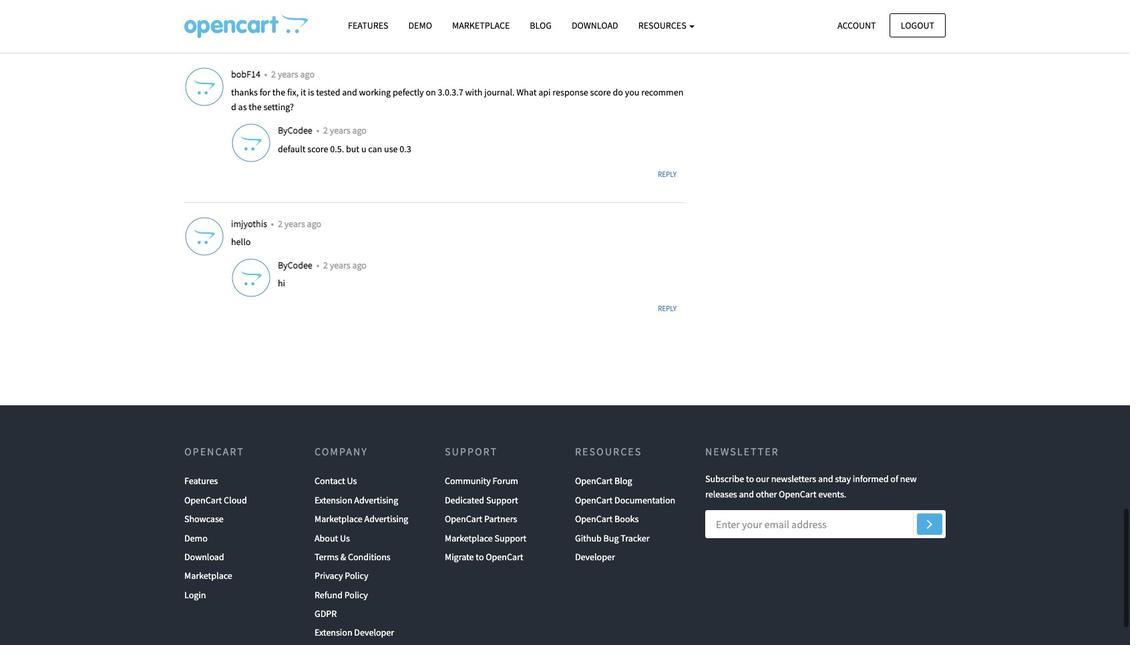 Task type: locate. For each thing, give the bounding box(es) containing it.
0 horizontal spatial demo link
[[184, 529, 208, 548]]

2 vertical spatial reply
[[658, 304, 677, 314]]

bycodee image down as
[[231, 123, 271, 163]]

bug
[[604, 532, 619, 544]]

marketplace up login
[[184, 570, 232, 582]]

us for about us
[[340, 532, 350, 544]]

0 vertical spatial and
[[342, 86, 357, 98]]

about us
[[315, 532, 350, 544]]

3 reply from the top
[[658, 304, 677, 314]]

0 vertical spatial demo
[[409, 19, 432, 31]]

thanks for the fix, it is tested and working pefectly on 3.0.3.7 with journal. what api response score do you recommen d as the setting?
[[231, 86, 684, 113]]

opencart books
[[576, 513, 639, 525]]

migrate to opencart
[[445, 551, 524, 563]]

blog link
[[520, 14, 562, 38]]

migrate to opencart link
[[445, 548, 524, 567]]

refund
[[315, 589, 343, 601]]

0 vertical spatial features link
[[338, 14, 399, 38]]

opencart up showcase
[[184, 494, 222, 506]]

download for demo
[[184, 551, 224, 563]]

as
[[238, 101, 247, 113]]

community forum
[[445, 475, 519, 488]]

bycodee up default
[[278, 125, 315, 137]]

marketplace left blog link
[[453, 19, 510, 31]]

us for contact us
[[347, 475, 357, 488]]

download
[[572, 19, 619, 31], [184, 551, 224, 563]]

1 vertical spatial developer
[[354, 627, 394, 639]]

policy down privacy policy link
[[345, 589, 368, 601]]

0 vertical spatial features
[[348, 19, 389, 31]]

1 vertical spatial advertising
[[365, 513, 409, 525]]

use
[[384, 143, 398, 155]]

developer down github
[[576, 551, 615, 563]]

and
[[342, 86, 357, 98], [819, 473, 834, 486], [740, 488, 755, 500]]

policy inside privacy policy link
[[345, 570, 369, 582]]

resources
[[639, 19, 689, 31], [576, 445, 643, 459]]

us up extension advertising
[[347, 475, 357, 488]]

1 vertical spatial features link
[[184, 472, 218, 491]]

opencart down opencart blog link
[[576, 494, 613, 506]]

2 vertical spatial reply button
[[650, 300, 686, 319]]

marketplace inside 'link'
[[445, 532, 493, 544]]

1 horizontal spatial demo
[[409, 19, 432, 31]]

2 years ago for default score 0.5. but u can  use 0.3
[[323, 125, 367, 137]]

1 vertical spatial us
[[340, 532, 350, 544]]

2 vertical spatial and
[[740, 488, 755, 500]]

demo
[[409, 19, 432, 31], [184, 532, 208, 544]]

ago for thanks for the fix, it is tested and working pefectly on 3.0.3.7 with journal. what api response score do you recommen d as the setting?
[[300, 68, 315, 80]]

demo inside 'link'
[[409, 19, 432, 31]]

documentation
[[615, 494, 676, 506]]

advertising
[[354, 494, 399, 506], [365, 513, 409, 525]]

support up community
[[445, 445, 498, 459]]

1 vertical spatial bycodee
[[278, 259, 315, 271]]

bycodee image left the "hi" at the left
[[231, 258, 271, 298]]

0 vertical spatial blog
[[530, 19, 552, 31]]

ago
[[300, 68, 315, 80], [353, 125, 367, 137], [307, 218, 322, 230], [353, 259, 367, 271]]

opencart partners
[[445, 513, 518, 525]]

years for thanks for the fix, it is tested and working pefectly on 3.0.3.7 with journal. what api response score do you recommen d as the setting?
[[278, 68, 299, 80]]

of
[[891, 473, 899, 486]]

0 horizontal spatial demo
[[184, 532, 208, 544]]

download link
[[562, 14, 629, 38], [184, 548, 224, 567]]

marketplace support
[[445, 532, 527, 544]]

you
[[625, 86, 640, 98]]

developer
[[576, 551, 615, 563], [354, 627, 394, 639]]

support down partners
[[495, 532, 527, 544]]

d
[[231, 101, 236, 113]]

0 vertical spatial marketplace link
[[442, 14, 520, 38]]

the right as
[[249, 101, 262, 113]]

extension developer
[[315, 627, 394, 639]]

terms & conditions link
[[315, 548, 391, 567]]

0 vertical spatial bycodee image
[[231, 123, 271, 163]]

0 horizontal spatial the
[[249, 101, 262, 113]]

default
[[278, 143, 306, 155]]

imjyothis image
[[184, 216, 225, 256]]

1 vertical spatial extension
[[315, 627, 353, 639]]

support for dedicated
[[487, 494, 519, 506]]

1 vertical spatial reply
[[658, 170, 677, 179]]

opencart books link
[[576, 510, 639, 529]]

opencart up opencart documentation
[[576, 475, 613, 488]]

Enter your email address text field
[[706, 510, 946, 539]]

gdpr
[[315, 608, 337, 620]]

2 reply from the top
[[658, 170, 677, 179]]

extension down the gdpr link
[[315, 627, 353, 639]]

1 vertical spatial to
[[476, 551, 484, 563]]

bobf14
[[231, 68, 263, 80]]

1 vertical spatial and
[[819, 473, 834, 486]]

opencart - google recaptcha v3 image
[[184, 14, 308, 38]]

1 horizontal spatial download
[[572, 19, 619, 31]]

0 vertical spatial to
[[747, 473, 755, 486]]

journal.
[[485, 86, 515, 98]]

2 for thanks for the fix, it is tested and working pefectly on 3.0.3.7 with journal. what api response score do you recommen d as the setting?
[[271, 68, 276, 80]]

1 reply from the top
[[658, 20, 677, 29]]

policy inside "refund policy" link
[[345, 589, 368, 601]]

1 horizontal spatial features
[[348, 19, 389, 31]]

reply button for hello
[[650, 300, 686, 319]]

1 horizontal spatial score
[[591, 86, 611, 98]]

advertising down extension advertising 'link'
[[365, 513, 409, 525]]

1 vertical spatial policy
[[345, 589, 368, 601]]

recommen
[[642, 86, 684, 98]]

reply
[[658, 20, 677, 29], [658, 170, 677, 179], [658, 304, 677, 314]]

0 horizontal spatial features
[[184, 475, 218, 488]]

0 vertical spatial reply
[[658, 20, 677, 29]]

blog
[[530, 19, 552, 31], [615, 475, 633, 488]]

2 for hello
[[278, 218, 283, 230]]

0 vertical spatial us
[[347, 475, 357, 488]]

the right for
[[273, 86, 286, 98]]

years
[[278, 68, 299, 80], [330, 125, 351, 137], [285, 218, 305, 230], [330, 259, 351, 271]]

opencart up opencart cloud on the left
[[184, 445, 244, 459]]

1 extension from the top
[[315, 494, 353, 506]]

to for subscribe
[[747, 473, 755, 486]]

and left other
[[740, 488, 755, 500]]

0 horizontal spatial download link
[[184, 548, 224, 567]]

1 vertical spatial score
[[308, 143, 329, 155]]

1 horizontal spatial to
[[747, 473, 755, 486]]

marketplace up about us
[[315, 513, 363, 525]]

privacy policy link
[[315, 567, 369, 586]]

1 vertical spatial marketplace link
[[184, 567, 232, 586]]

1 horizontal spatial download link
[[562, 14, 629, 38]]

opencart down dedicated at bottom
[[445, 513, 483, 525]]

score left 0.5.
[[308, 143, 329, 155]]

opencart for opencart blog
[[576, 475, 613, 488]]

0 vertical spatial download
[[572, 19, 619, 31]]

marketplace for marketplace support
[[445, 532, 493, 544]]

reply button
[[650, 15, 686, 34], [650, 165, 686, 184], [650, 300, 686, 319]]

policy for refund policy
[[345, 589, 368, 601]]

hi
[[278, 278, 285, 290]]

0 horizontal spatial to
[[476, 551, 484, 563]]

years for hi
[[330, 259, 351, 271]]

1 vertical spatial demo
[[184, 532, 208, 544]]

advertising for extension advertising
[[354, 494, 399, 506]]

policy for privacy policy
[[345, 570, 369, 582]]

0 vertical spatial resources
[[639, 19, 689, 31]]

policy down terms & conditions link
[[345, 570, 369, 582]]

extension down contact us link on the bottom of the page
[[315, 494, 353, 506]]

1 horizontal spatial the
[[273, 86, 286, 98]]

1 horizontal spatial and
[[740, 488, 755, 500]]

events.
[[819, 488, 847, 500]]

0 vertical spatial demo link
[[399, 14, 442, 38]]

marketplace link
[[442, 14, 520, 38], [184, 567, 232, 586]]

1 horizontal spatial features link
[[338, 14, 399, 38]]

extension for extension advertising
[[315, 494, 353, 506]]

download down showcase link
[[184, 551, 224, 563]]

advertising inside 'link'
[[354, 494, 399, 506]]

0 horizontal spatial and
[[342, 86, 357, 98]]

to
[[747, 473, 755, 486], [476, 551, 484, 563]]

score left do
[[591, 86, 611, 98]]

0 vertical spatial score
[[591, 86, 611, 98]]

1 bycodee image from the top
[[231, 123, 271, 163]]

0 vertical spatial advertising
[[354, 494, 399, 506]]

it
[[301, 86, 306, 98]]

0 horizontal spatial download
[[184, 551, 224, 563]]

0 vertical spatial reply button
[[650, 15, 686, 34]]

1 vertical spatial reply button
[[650, 165, 686, 184]]

and inside the thanks for the fix, it is tested and working pefectly on 3.0.3.7 with journal. what api response score do you recommen d as the setting?
[[342, 86, 357, 98]]

newsletter
[[706, 445, 780, 459]]

developer down "refund policy" link
[[354, 627, 394, 639]]

support up partners
[[487, 494, 519, 506]]

company
[[315, 445, 368, 459]]

privacy
[[315, 570, 343, 582]]

2 extension from the top
[[315, 627, 353, 639]]

subscribe
[[706, 473, 745, 486]]

download right blog link
[[572, 19, 619, 31]]

2 bycodee from the top
[[278, 259, 315, 271]]

advertising up marketplace advertising
[[354, 494, 399, 506]]

marketplace
[[453, 19, 510, 31], [315, 513, 363, 525], [445, 532, 493, 544], [184, 570, 232, 582]]

2 vertical spatial support
[[495, 532, 527, 544]]

3.0.3.7
[[438, 86, 464, 98]]

1 vertical spatial download link
[[184, 548, 224, 567]]

2
[[271, 68, 276, 80], [323, 125, 328, 137], [278, 218, 283, 230], [323, 259, 328, 271]]

features link
[[338, 14, 399, 38], [184, 472, 218, 491]]

1 vertical spatial download
[[184, 551, 224, 563]]

opencart documentation
[[576, 494, 676, 506]]

1 bycodee from the top
[[278, 125, 315, 137]]

bycodee image for hi
[[231, 258, 271, 298]]

1 vertical spatial blog
[[615, 475, 633, 488]]

resources link
[[629, 14, 705, 38]]

years for hello
[[285, 218, 305, 230]]

0 vertical spatial policy
[[345, 570, 369, 582]]

angle right image
[[928, 516, 933, 532]]

0 horizontal spatial marketplace link
[[184, 567, 232, 586]]

and up events.
[[819, 473, 834, 486]]

2 reply button from the top
[[650, 165, 686, 184]]

for
[[260, 86, 271, 98]]

us right about
[[340, 532, 350, 544]]

1 vertical spatial demo link
[[184, 529, 208, 548]]

2 horizontal spatial and
[[819, 473, 834, 486]]

opencart
[[184, 445, 244, 459], [576, 475, 613, 488], [779, 488, 817, 500], [184, 494, 222, 506], [576, 494, 613, 506], [445, 513, 483, 525], [576, 513, 613, 525], [486, 551, 524, 563]]

0 vertical spatial bycodee
[[278, 125, 315, 137]]

1 vertical spatial bycodee image
[[231, 258, 271, 298]]

1 vertical spatial the
[[249, 101, 262, 113]]

reply for hello
[[658, 304, 677, 314]]

to inside subscribe to our newsletters and stay informed of new releases and other opencart events.
[[747, 473, 755, 486]]

and right tested
[[342, 86, 357, 98]]

bycodee image
[[231, 123, 271, 163], [231, 258, 271, 298]]

1 vertical spatial features
[[184, 475, 218, 488]]

opencart up github
[[576, 513, 613, 525]]

1 vertical spatial support
[[487, 494, 519, 506]]

to down marketplace support 'link'
[[476, 551, 484, 563]]

0 horizontal spatial score
[[308, 143, 329, 155]]

0 horizontal spatial features link
[[184, 472, 218, 491]]

marketplace inside "link"
[[453, 19, 510, 31]]

logout link
[[890, 13, 946, 37]]

3 reply button from the top
[[650, 300, 686, 319]]

features link up working
[[338, 14, 399, 38]]

to left our
[[747, 473, 755, 486]]

opencart inside subscribe to our newsletters and stay informed of new releases and other opencart events.
[[779, 488, 817, 500]]

2 for default score 0.5. but u can  use 0.3
[[323, 125, 328, 137]]

bycodee up the "hi" at the left
[[278, 259, 315, 271]]

0 vertical spatial extension
[[315, 494, 353, 506]]

1 horizontal spatial developer
[[576, 551, 615, 563]]

refund policy
[[315, 589, 368, 601]]

1 horizontal spatial blog
[[615, 475, 633, 488]]

1 horizontal spatial demo link
[[399, 14, 442, 38]]

extension inside 'link'
[[315, 494, 353, 506]]

0 vertical spatial download link
[[562, 14, 629, 38]]

0 horizontal spatial blog
[[530, 19, 552, 31]]

privacy policy
[[315, 570, 369, 582]]

features link up opencart cloud on the left
[[184, 472, 218, 491]]

policy
[[345, 570, 369, 582], [345, 589, 368, 601]]

2 bycodee image from the top
[[231, 258, 271, 298]]

marketplace up migrate at the left
[[445, 532, 493, 544]]

new
[[901, 473, 917, 486]]

features for demo
[[348, 19, 389, 31]]

0 horizontal spatial developer
[[354, 627, 394, 639]]

fix,
[[287, 86, 299, 98]]

opencart down newsletters
[[779, 488, 817, 500]]

opencart for opencart cloud
[[184, 494, 222, 506]]



Task type: vqa. For each thing, say whether or not it's contained in the screenshot.
community
yes



Task type: describe. For each thing, give the bounding box(es) containing it.
opencart for opencart documentation
[[576, 494, 613, 506]]

features for opencart cloud
[[184, 475, 218, 488]]

partners
[[485, 513, 518, 525]]

opencart for opencart books
[[576, 513, 613, 525]]

terms & conditions
[[315, 551, 391, 563]]

marketplace for the right marketplace "link"
[[453, 19, 510, 31]]

terms
[[315, 551, 339, 563]]

&
[[341, 551, 346, 563]]

showcase link
[[184, 510, 224, 529]]

setting?
[[264, 101, 294, 113]]

2 for hi
[[323, 259, 328, 271]]

github
[[576, 532, 602, 544]]

stay
[[836, 473, 852, 486]]

reply button for thanks for the fix, it is tested and working pefectly on 3.0.3.7 with journal. what api response score do you recommen d as the setting?
[[650, 165, 686, 184]]

opencart for opencart partners
[[445, 513, 483, 525]]

download link for blog
[[562, 14, 629, 38]]

ago for default score 0.5. but u can  use 0.3
[[353, 125, 367, 137]]

2 years ago for thanks for the fix, it is tested and working pefectly on 3.0.3.7 with journal. what api response score do you recommen d as the setting?
[[271, 68, 315, 80]]

migrate
[[445, 551, 474, 563]]

dedicated support link
[[445, 491, 519, 510]]

demo for demo 'link' to the left
[[184, 532, 208, 544]]

download for blog
[[572, 19, 619, 31]]

0 vertical spatial developer
[[576, 551, 615, 563]]

features link for demo
[[338, 14, 399, 38]]

response
[[553, 86, 589, 98]]

api
[[539, 86, 551, 98]]

2 years ago for hi
[[323, 259, 367, 271]]

marketplace support link
[[445, 529, 527, 548]]

subscribe to our newsletters and stay informed of new releases and other opencart events.
[[706, 473, 917, 500]]

github bug tracker link
[[576, 529, 650, 548]]

opencart cloud link
[[184, 491, 247, 510]]

github bug tracker
[[576, 532, 650, 544]]

default score 0.5. but u can  use 0.3
[[278, 143, 412, 155]]

download link for demo
[[184, 548, 224, 567]]

other
[[757, 488, 778, 500]]

2 years ago for hello
[[278, 218, 322, 230]]

community
[[445, 475, 491, 488]]

on
[[426, 86, 436, 98]]

1 reply button from the top
[[650, 15, 686, 34]]

about
[[315, 532, 338, 544]]

opencart blog link
[[576, 472, 633, 491]]

developer link
[[576, 548, 615, 567]]

community forum link
[[445, 472, 519, 491]]

releases
[[706, 488, 738, 500]]

cloud
[[224, 494, 247, 506]]

0.5.
[[330, 143, 344, 155]]

our
[[757, 473, 770, 486]]

newsletters
[[772, 473, 817, 486]]

marketplace for the leftmost marketplace "link"
[[184, 570, 232, 582]]

reply for thanks for the fix, it is tested and working pefectly on 3.0.3.7 with journal. what api response score do you recommen d as the setting?
[[658, 170, 677, 179]]

ago for hello
[[307, 218, 322, 230]]

opencart partners link
[[445, 510, 518, 529]]

extension advertising link
[[315, 491, 399, 510]]

score inside the thanks for the fix, it is tested and working pefectly on 3.0.3.7 with journal. what api response score do you recommen d as the setting?
[[591, 86, 611, 98]]

support for marketplace
[[495, 532, 527, 544]]

account link
[[827, 13, 888, 37]]

dedicated
[[445, 494, 485, 506]]

logout
[[902, 19, 935, 31]]

imjyothis
[[231, 218, 269, 230]]

thanks
[[231, 86, 258, 98]]

0 vertical spatial support
[[445, 445, 498, 459]]

ddan image
[[184, 0, 225, 14]]

0 vertical spatial the
[[273, 86, 286, 98]]

opencart cloud
[[184, 494, 247, 506]]

marketplace for marketplace advertising
[[315, 513, 363, 525]]

informed
[[853, 473, 889, 486]]

opencart blog
[[576, 475, 633, 488]]

extension developer link
[[315, 624, 394, 643]]

ago for hi
[[353, 259, 367, 271]]

login link
[[184, 586, 206, 605]]

bycodee image for default score 0.5. but u can  use 0.3
[[231, 123, 271, 163]]

account
[[838, 19, 877, 31]]

showcase
[[184, 513, 224, 525]]

years for default score 0.5. but u can  use 0.3
[[330, 125, 351, 137]]

opencart down marketplace support 'link'
[[486, 551, 524, 563]]

0.3
[[400, 143, 412, 155]]

about us link
[[315, 529, 350, 548]]

extension advertising
[[315, 494, 399, 506]]

tested
[[316, 86, 341, 98]]

to for migrate
[[476, 551, 484, 563]]

contact us
[[315, 475, 357, 488]]

extension for extension developer
[[315, 627, 353, 639]]

1 vertical spatial resources
[[576, 445, 643, 459]]

gdpr link
[[315, 605, 337, 624]]

can
[[368, 143, 383, 155]]

opencart for opencart
[[184, 445, 244, 459]]

bobf14 image
[[184, 67, 225, 107]]

dedicated support
[[445, 494, 519, 506]]

marketplace advertising link
[[315, 510, 409, 529]]

opencart documentation link
[[576, 491, 676, 510]]

with
[[466, 86, 483, 98]]

is
[[308, 86, 314, 98]]

bycodee for default score 0.5. but u can  use 0.3
[[278, 125, 315, 137]]

contact
[[315, 475, 345, 488]]

but
[[346, 143, 360, 155]]

login
[[184, 589, 206, 601]]

conditions
[[348, 551, 391, 563]]

do
[[613, 86, 624, 98]]

u
[[362, 143, 367, 155]]

features link for opencart cloud
[[184, 472, 218, 491]]

forum
[[493, 475, 519, 488]]

hello
[[231, 236, 251, 248]]

marketplace advertising
[[315, 513, 409, 525]]

working
[[359, 86, 391, 98]]

demo for rightmost demo 'link'
[[409, 19, 432, 31]]

what
[[517, 86, 537, 98]]

bycodee for hi
[[278, 259, 315, 271]]

1 horizontal spatial marketplace link
[[442, 14, 520, 38]]

advertising for marketplace advertising
[[365, 513, 409, 525]]

pefectly
[[393, 86, 424, 98]]



